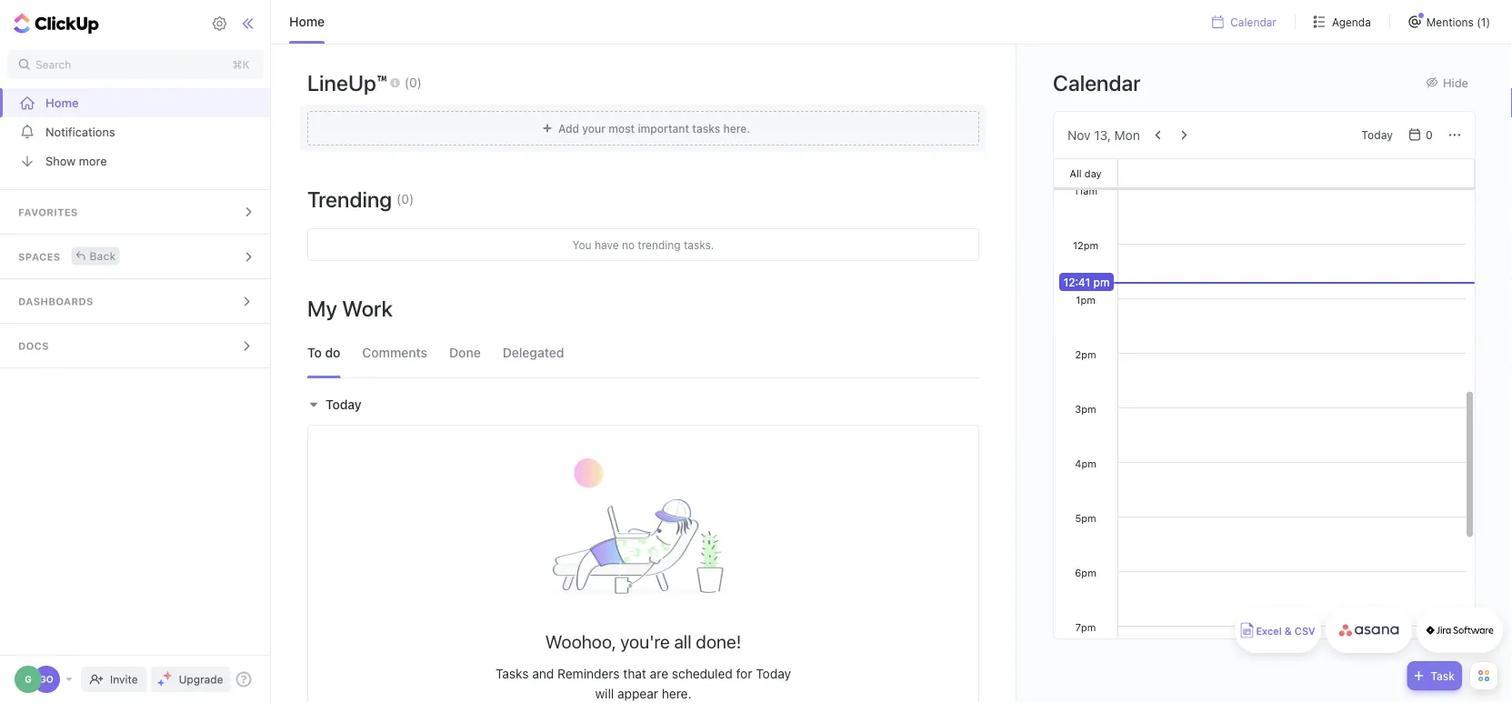Task type: vqa. For each thing, say whether or not it's contained in the screenshot.
the Hide
yes



Task type: describe. For each thing, give the bounding box(es) containing it.
scheduled
[[672, 666, 733, 681]]

today button
[[1355, 124, 1401, 146]]

0 vertical spatial home
[[289, 14, 325, 29]]

6pm
[[1076, 567, 1097, 579]]

reminders
[[558, 666, 620, 681]]

1 vertical spatial calendar
[[1053, 70, 1141, 95]]

comments button
[[362, 328, 428, 378]]

tasks and reminders that are scheduled for today will appear here.
[[496, 666, 791, 701]]

trending (0)
[[307, 186, 414, 212]]

my work tab list
[[298, 328, 989, 378]]

csv
[[1295, 625, 1316, 637]]

show more
[[45, 154, 107, 168]]

to do button
[[307, 328, 341, 378]]

task
[[1431, 670, 1456, 682]]

12:41
[[1064, 276, 1091, 288]]

here. inside add your most important tasks here. dropdown button
[[724, 122, 751, 134]]

all day
[[1070, 167, 1102, 179]]

0 horizontal spatial today
[[326, 397, 362, 412]]

delegated
[[503, 345, 565, 360]]

all
[[674, 631, 692, 652]]

upgrade
[[179, 673, 223, 686]]

0 button
[[1405, 124, 1441, 146]]

0 vertical spatial calendar
[[1231, 15, 1277, 28]]

excel & csv
[[1257, 625, 1316, 637]]

done
[[449, 345, 481, 360]]

0
[[1426, 129, 1434, 141]]

go
[[39, 674, 53, 685]]

delegated button
[[503, 328, 565, 378]]

12pm
[[1073, 239, 1099, 251]]

day
[[1085, 167, 1102, 179]]

excel
[[1257, 625, 1282, 637]]

lineup
[[307, 70, 376, 96]]

add your most important tasks here. button
[[300, 105, 987, 152]]

work
[[342, 296, 393, 321]]

docs
[[18, 340, 49, 352]]

done button
[[449, 328, 481, 378]]

today inside today button
[[1362, 129, 1394, 141]]

mon
[[1115, 127, 1141, 142]]

mentions
[[1427, 15, 1475, 28]]

hide
[[1444, 76, 1469, 89]]

today inside tasks and reminders that are scheduled for today will appear here.
[[756, 666, 791, 681]]

that
[[623, 666, 647, 681]]

13,
[[1095, 127, 1112, 142]]

done!
[[696, 631, 742, 652]]

more
[[79, 154, 107, 168]]

0 vertical spatial (0)
[[405, 75, 422, 90]]

add
[[558, 122, 579, 134]]

here. inside tasks and reminders that are scheduled for today will appear here.
[[662, 686, 692, 701]]

(1)
[[1478, 15, 1491, 28]]

no
[[622, 238, 635, 251]]

invite
[[110, 673, 138, 686]]

tasks
[[693, 122, 721, 134]]

11am
[[1074, 185, 1098, 197]]

notifications
[[45, 125, 115, 139]]

&
[[1285, 625, 1293, 637]]

all
[[1070, 167, 1082, 179]]

spaces
[[18, 251, 61, 263]]

⌘k
[[232, 58, 250, 71]]

mentions (1)
[[1427, 15, 1491, 28]]

4pm
[[1076, 458, 1097, 469]]

trending
[[307, 186, 392, 212]]

to
[[307, 345, 322, 360]]

favorites button
[[0, 190, 272, 234]]

trending
[[638, 238, 681, 251]]

back
[[90, 250, 116, 262]]

do
[[325, 345, 341, 360]]

tasks.
[[684, 238, 714, 251]]



Task type: locate. For each thing, give the bounding box(es) containing it.
appear
[[618, 686, 659, 701]]

woohoo,
[[546, 631, 616, 652]]

1 vertical spatial (0)
[[397, 192, 414, 207]]

0 horizontal spatial calendar
[[1053, 70, 1141, 95]]

0 vertical spatial here.
[[724, 122, 751, 134]]

g go
[[25, 674, 53, 685]]

sparkle svg 2 image
[[158, 680, 165, 686]]

1 horizontal spatial today
[[756, 666, 791, 681]]

add your most important tasks here.
[[558, 122, 751, 134]]

0 horizontal spatial home
[[45, 96, 79, 110]]

(0) right trending
[[397, 192, 414, 207]]

1 vertical spatial home
[[45, 96, 79, 110]]

back link
[[71, 247, 120, 265]]

today button
[[307, 397, 366, 412]]

(0) inside trending (0)
[[397, 192, 414, 207]]

most
[[609, 122, 635, 134]]

home up lineup
[[289, 14, 325, 29]]

g
[[25, 674, 32, 685]]

to do
[[307, 345, 341, 360]]

have
[[595, 238, 619, 251]]

1 horizontal spatial home
[[289, 14, 325, 29]]

here. down "are"
[[662, 686, 692, 701]]

excel & csv link
[[1235, 608, 1322, 653]]

today
[[1362, 129, 1394, 141], [326, 397, 362, 412], [756, 666, 791, 681]]

are
[[650, 666, 669, 681]]

home up notifications
[[45, 96, 79, 110]]

1 horizontal spatial calendar
[[1231, 15, 1277, 28]]

here. right tasks at left top
[[724, 122, 751, 134]]

12:41 pm
[[1064, 276, 1110, 288]]

0 vertical spatial today
[[1362, 129, 1394, 141]]

favorites
[[18, 207, 78, 218]]

today left 0 dropdown button
[[1362, 129, 1394, 141]]

sparkle svg 1 image
[[163, 671, 172, 680]]

tasks
[[496, 666, 529, 681]]

1 horizontal spatial here.
[[724, 122, 751, 134]]

dashboards
[[18, 296, 93, 307]]

will
[[595, 686, 614, 701]]

comments
[[362, 345, 428, 360]]

home link
[[0, 88, 272, 117]]

1 vertical spatial today
[[326, 397, 362, 412]]

upgrade link
[[151, 667, 231, 692]]

you're
[[621, 631, 670, 652]]

1 vertical spatial here.
[[662, 686, 692, 701]]

(0)
[[405, 75, 422, 90], [397, 192, 414, 207]]

nov 13, mon button
[[1068, 127, 1141, 142]]

5pm
[[1076, 512, 1097, 524]]

3pm
[[1076, 403, 1097, 415]]

agenda
[[1333, 15, 1372, 28]]

2 vertical spatial today
[[756, 666, 791, 681]]

calendar
[[1231, 15, 1277, 28], [1053, 70, 1141, 95]]

here.
[[724, 122, 751, 134], [662, 686, 692, 701]]

you have no trending tasks.
[[573, 238, 714, 251]]

2pm
[[1076, 348, 1097, 360]]

my work
[[307, 296, 393, 321]]

show
[[45, 154, 76, 168]]

today right for
[[756, 666, 791, 681]]

nov 13, mon
[[1068, 127, 1141, 142]]

2 horizontal spatial today
[[1362, 129, 1394, 141]]

sidebar settings image
[[212, 15, 228, 32]]

you
[[573, 238, 592, 251]]

woohoo, you're all done!
[[546, 631, 742, 652]]

sidebar navigation
[[0, 0, 275, 703]]

today down do at the left of page
[[326, 397, 362, 412]]

7pm
[[1076, 621, 1097, 633]]

your
[[582, 122, 606, 134]]

(0) right lineup
[[405, 75, 422, 90]]

important
[[638, 122, 690, 134]]

and
[[532, 666, 554, 681]]

home inside the sidebar 'navigation'
[[45, 96, 79, 110]]

my
[[307, 296, 337, 321]]

0 horizontal spatial here.
[[662, 686, 692, 701]]

home
[[289, 14, 325, 29], [45, 96, 79, 110]]

1pm
[[1076, 294, 1096, 306]]

for
[[737, 666, 753, 681]]

search
[[35, 58, 71, 71]]

notifications link
[[0, 117, 272, 146]]

nov
[[1068, 127, 1091, 142]]

pm
[[1094, 276, 1110, 288]]



